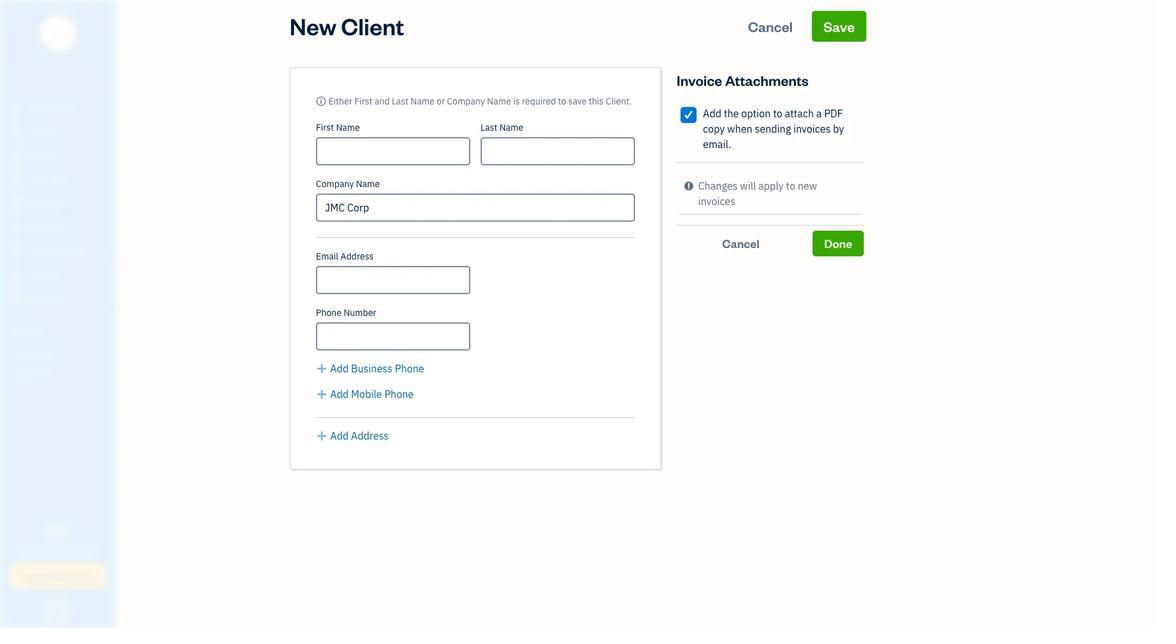 Task type: locate. For each thing, give the bounding box(es) containing it.
invoices inside changes will apply to new invoices
[[698, 195, 736, 208]]

1 vertical spatial invoices
[[698, 195, 736, 208]]

add inside add the option to attach a pdf copy when sending invoices by email.
[[703, 107, 722, 120]]

phone right mobile
[[385, 388, 414, 401]]

0 vertical spatial last
[[392, 96, 409, 107]]

invoices down changes
[[698, 195, 736, 208]]

0 vertical spatial address
[[341, 251, 374, 262]]

email address
[[316, 251, 374, 262]]

cancel down changes will apply to new invoices
[[722, 236, 760, 251]]

required
[[522, 96, 556, 107]]

company down "first name"
[[316, 178, 354, 190]]

0 horizontal spatial invoices
[[698, 195, 736, 208]]

1 horizontal spatial invoices
[[794, 122, 831, 135]]

to inside add the option to attach a pdf copy when sending invoices by email.
[[773, 107, 783, 120]]

last name
[[481, 122, 524, 133]]

plus image
[[316, 361, 328, 376], [316, 387, 328, 402]]

Email Address text field
[[316, 266, 471, 294]]

plus image for add mobile phone
[[316, 387, 328, 402]]

add address
[[330, 430, 389, 442]]

this
[[589, 96, 604, 107]]

0 vertical spatial company
[[447, 96, 485, 107]]

name
[[411, 96, 435, 107], [487, 96, 511, 107], [336, 122, 360, 133], [500, 122, 524, 133], [356, 178, 380, 190]]

cancel up attachments
[[748, 17, 793, 35]]

1 horizontal spatial to
[[773, 107, 783, 120]]

number
[[344, 307, 376, 319]]

add
[[703, 107, 722, 120], [330, 362, 349, 375], [330, 388, 349, 401], [330, 430, 349, 442]]

invoices
[[794, 122, 831, 135], [698, 195, 736, 208]]

cancel button up attachments
[[737, 11, 805, 42]]

cancel button down changes will apply to new invoices
[[677, 231, 805, 256]]

last right and
[[392, 96, 409, 107]]

exclamationcircle image
[[685, 178, 693, 194]]

upgrade now button
[[10, 563, 105, 589]]

email.
[[703, 138, 732, 151]]

when
[[728, 122, 753, 135]]

plus image
[[316, 428, 328, 444]]

name down is
[[500, 122, 524, 133]]

2 horizontal spatial to
[[786, 179, 796, 192]]

phone left number
[[316, 307, 342, 319]]

company
[[447, 96, 485, 107], [316, 178, 354, 190]]

add right plus image
[[330, 430, 349, 442]]

add for add business phone
[[330, 362, 349, 375]]

primary image
[[316, 96, 326, 107]]

1 vertical spatial address
[[351, 430, 389, 442]]

add mobile phone
[[330, 388, 414, 401]]

add mobile phone button
[[316, 387, 414, 402]]

to inside changes will apply to new invoices
[[786, 179, 796, 192]]

plus image for add business phone
[[316, 361, 328, 376]]

0 horizontal spatial company
[[316, 178, 354, 190]]

2 vertical spatial phone
[[385, 388, 414, 401]]

1 vertical spatial last
[[481, 122, 498, 133]]

add left business
[[330, 362, 349, 375]]

a
[[817, 107, 822, 120]]

First Name text field
[[316, 137, 471, 165]]

address right email
[[341, 251, 374, 262]]

1 plus image from the top
[[316, 361, 328, 376]]

phone down phone number text box
[[395, 362, 424, 375]]

1 vertical spatial company
[[316, 178, 354, 190]]

attachments
[[725, 71, 809, 89]]

done
[[825, 236, 853, 251]]

company right or
[[447, 96, 485, 107]]

2 plus image from the top
[[316, 387, 328, 402]]

address down add mobile phone
[[351, 430, 389, 442]]

save button
[[812, 11, 867, 42]]

plus image left business
[[316, 361, 328, 376]]

0 horizontal spatial last
[[392, 96, 409, 107]]

first left and
[[355, 96, 373, 107]]

first down primary icon
[[316, 122, 334, 133]]

address
[[341, 251, 374, 262], [351, 430, 389, 442]]

name down first name "text field"
[[356, 178, 380, 190]]

0 vertical spatial phone
[[316, 307, 342, 319]]

1 vertical spatial phone
[[395, 362, 424, 375]]

plus image up plus image
[[316, 387, 328, 402]]

address inside button
[[351, 430, 389, 442]]

upgrade now
[[22, 568, 94, 583]]

first
[[355, 96, 373, 107], [316, 122, 334, 133]]

now
[[70, 568, 94, 583]]

invoice attachments
[[677, 71, 809, 89]]

address for email address
[[341, 251, 374, 262]]

phone
[[316, 307, 342, 319], [395, 362, 424, 375], [385, 388, 414, 401]]

new
[[798, 179, 817, 192]]

to left save at the top
[[558, 96, 566, 107]]

phone number
[[316, 307, 376, 319]]

by
[[833, 122, 844, 135]]

0 vertical spatial plus image
[[316, 361, 328, 376]]

Last Name text field
[[481, 137, 635, 165]]

address for add address
[[351, 430, 389, 442]]

to left "new"
[[786, 179, 796, 192]]

to
[[558, 96, 566, 107], [773, 107, 783, 120], [786, 179, 796, 192]]

0 vertical spatial cancel
[[748, 17, 793, 35]]

the
[[724, 107, 739, 120]]

name down either at the top
[[336, 122, 360, 133]]

add up copy
[[703, 107, 722, 120]]

cancel button
[[737, 11, 805, 42], [677, 231, 805, 256]]

last down either first and last name or company name is required to save this client.
[[481, 122, 498, 133]]

cancel
[[748, 17, 793, 35], [722, 236, 760, 251]]

check image
[[683, 108, 695, 121]]

days
[[18, 544, 41, 556]]

name left is
[[487, 96, 511, 107]]

add business phone button
[[316, 361, 424, 376]]

company name
[[316, 178, 380, 190]]

add left mobile
[[330, 388, 349, 401]]

and
[[375, 96, 390, 107]]

1 vertical spatial plus image
[[316, 387, 328, 402]]

0 vertical spatial first
[[355, 96, 373, 107]]

invoices down a
[[794, 122, 831, 135]]

name for company name
[[356, 178, 380, 190]]

mobile
[[351, 388, 382, 401]]

0 vertical spatial invoices
[[794, 122, 831, 135]]

client.
[[606, 96, 632, 107]]

1 vertical spatial cancel button
[[677, 231, 805, 256]]

to up the sending at right top
[[773, 107, 783, 120]]

1 vertical spatial cancel
[[722, 236, 760, 251]]

1 vertical spatial first
[[316, 122, 334, 133]]

last
[[392, 96, 409, 107], [481, 122, 498, 133]]

pdf
[[824, 107, 843, 120]]



Task type: vqa. For each thing, say whether or not it's contained in the screenshot.
chevron large down icon
no



Task type: describe. For each thing, give the bounding box(es) containing it.
email
[[316, 251, 339, 262]]

add for add the option to attach a pdf copy when sending invoices by email.
[[703, 107, 722, 120]]

upgrade
[[22, 568, 68, 583]]

1 horizontal spatial last
[[481, 122, 498, 133]]

name for last name
[[500, 122, 524, 133]]

business
[[351, 362, 393, 375]]

to for changes will apply to new invoices
[[786, 179, 796, 192]]

attach
[[785, 107, 814, 120]]

trial
[[77, 544, 97, 556]]

phone for add business phone
[[395, 362, 424, 375]]

is
[[513, 96, 520, 107]]

changes will apply to new invoices
[[698, 179, 817, 208]]

either first and last name or company name is required to save this client.
[[328, 96, 632, 107]]

or
[[437, 96, 445, 107]]

add the option to attach a pdf copy when sending invoices by email.
[[703, 107, 844, 151]]

in
[[64, 544, 74, 556]]

first name
[[316, 122, 360, 133]]

to for add the option to attach a pdf copy when sending invoices by email.
[[773, 107, 783, 120]]

0 vertical spatial cancel button
[[737, 11, 805, 42]]

name for first name
[[336, 122, 360, 133]]

apply
[[759, 179, 784, 192]]

add address button
[[316, 428, 389, 444]]

either
[[328, 96, 352, 107]]

will
[[740, 179, 756, 192]]

copy
[[703, 122, 725, 135]]

sending
[[755, 122, 791, 135]]

phone for add mobile phone
[[385, 388, 414, 401]]

add for add mobile phone
[[330, 388, 349, 401]]

30 days left in trial
[[18, 516, 97, 556]]

add business phone
[[330, 362, 424, 375]]

save
[[824, 17, 855, 35]]

new
[[290, 11, 337, 41]]

0 horizontal spatial first
[[316, 122, 334, 133]]

0 horizontal spatial to
[[558, 96, 566, 107]]

main element
[[0, 0, 147, 628]]

1 horizontal spatial first
[[355, 96, 373, 107]]

invoices inside add the option to attach a pdf copy when sending invoices by email.
[[794, 122, 831, 135]]

done button
[[813, 231, 864, 256]]

Phone Number text field
[[316, 322, 471, 351]]

save
[[568, 96, 587, 107]]

name left or
[[411, 96, 435, 107]]

changes
[[698, 179, 738, 192]]

invoice
[[677, 71, 723, 89]]

left
[[43, 544, 62, 556]]

client
[[341, 11, 404, 41]]

add for add address
[[330, 430, 349, 442]]

1 horizontal spatial company
[[447, 96, 485, 107]]

Company Name text field
[[316, 194, 635, 222]]

option
[[742, 107, 771, 120]]

30
[[45, 516, 70, 543]]

new client
[[290, 11, 404, 41]]



